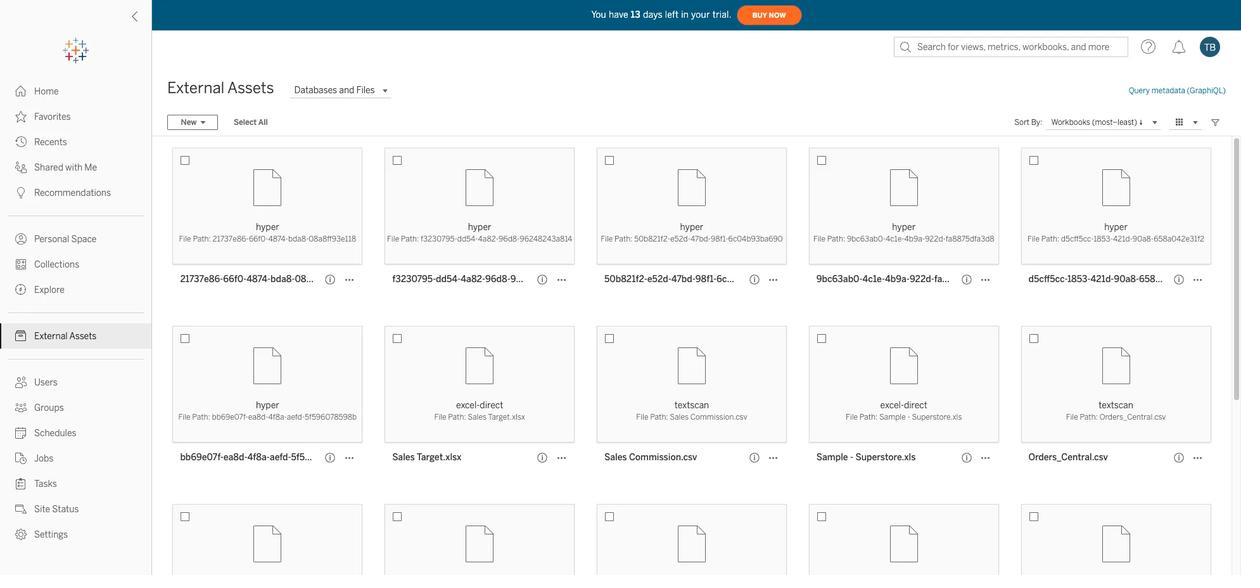 Task type: locate. For each thing, give the bounding box(es) containing it.
0 horizontal spatial external assets
[[34, 331, 97, 342]]

aefd-
[[287, 413, 305, 422], [270, 452, 291, 463]]

orders_central.csv inside textscan file path: orders_central.csv
[[1100, 413, 1167, 422]]

-
[[908, 413, 911, 422], [851, 452, 854, 463]]

98f1-
[[711, 235, 729, 243], [696, 274, 717, 285]]

1 vertical spatial assets
[[69, 331, 97, 342]]

0 vertical spatial sample
[[880, 413, 906, 422]]

by text only_f5he34f image for tasks
[[15, 478, 27, 489]]

by text only_f5he34f image left "personal"
[[15, 233, 27, 245]]

0 vertical spatial 4f8a-
[[268, 413, 287, 422]]

1 by text only_f5he34f image from the top
[[15, 86, 27, 97]]

0 vertical spatial aefd-
[[287, 413, 305, 422]]

1 vertical spatial 4b9a-
[[886, 274, 910, 285]]

0 vertical spatial 4c1e-
[[886, 235, 905, 243]]

4874- up '21737e86-66f0-4874-bda8-08a8ff93e118'
[[268, 235, 288, 243]]

0 vertical spatial 421d-
[[1114, 235, 1133, 243]]

0 vertical spatial 922d-
[[926, 235, 946, 243]]

(graphiql)
[[1188, 86, 1227, 95]]

66f0-
[[249, 235, 268, 243], [223, 274, 247, 285]]

with
[[65, 162, 83, 173]]

assets
[[228, 79, 274, 97], [69, 331, 97, 342]]

4b9a- down hyper file path: 9bc63ab0-4c1e-4b9a-922d-fa8875dfa3d8
[[886, 274, 910, 285]]

bda8- down hyper file path: 21737e86-66f0-4874-bda8-08a8ff93e118 on the top left of the page
[[271, 274, 295, 285]]

0 vertical spatial 08a8ff93e118
[[309, 235, 356, 243]]

by text only_f5he34f image left collections
[[15, 259, 27, 270]]

select all
[[234, 118, 268, 127]]

trial.
[[713, 9, 732, 20]]

excel- inside excel-direct file path: sample - superstore.xls
[[881, 400, 905, 411]]

hyper inside hyper file path: 50b821f2-e52d-47bd-98f1-6c04b93ba690
[[681, 222, 704, 233]]

1 vertical spatial 1853-
[[1068, 274, 1091, 285]]

1 vertical spatial 4c1e-
[[863, 274, 886, 285]]

0 vertical spatial 98f1-
[[711, 235, 729, 243]]

by text only_f5he34f image inside shared with me link
[[15, 162, 27, 173]]

by text only_f5he34f image inside recommendations link
[[15, 187, 27, 198]]

0 horizontal spatial target.xlsx
[[417, 452, 462, 463]]

8 by text only_f5he34f image from the top
[[15, 427, 27, 439]]

0 vertical spatial 9bc63ab0-
[[848, 235, 886, 243]]

98f1- inside hyper file path: 50b821f2-e52d-47bd-98f1-6c04b93ba690
[[711, 235, 729, 243]]

90a8- down hyper file path: d5cff5cc-1853-421d-90a8-658a042e31f2
[[1115, 274, 1140, 285]]

textscan for orders_central.csv
[[1100, 400, 1134, 411]]

0 vertical spatial 50b821f2-
[[635, 235, 671, 243]]

0 vertical spatial 21737e86-
[[213, 235, 249, 243]]

by text only_f5he34f image left "users" at the left bottom of page
[[15, 377, 27, 388]]

0 vertical spatial e52d-
[[671, 235, 691, 243]]

hyper inside hyper file path: 9bc63ab0-4c1e-4b9a-922d-fa8875dfa3d8
[[893, 222, 916, 233]]

external down explore at the left of page
[[34, 331, 68, 342]]

4f8a- up bb69e07f-ea8d-4f8a-aefd-5f596078598b
[[268, 413, 287, 422]]

4a82- up f3230795-dd54-4a82-96d8-96248243a814
[[478, 235, 499, 243]]

tasks link
[[0, 471, 152, 496]]

08a8ff93e118
[[309, 235, 356, 243], [295, 274, 352, 285]]

file inside hyper file path: 9bc63ab0-4c1e-4b9a-922d-fa8875dfa3d8
[[814, 235, 826, 243]]

orders_central.csv
[[1100, 413, 1167, 422], [1029, 452, 1109, 463]]

by text only_f5he34f image inside groups link
[[15, 402, 27, 413]]

hyper up '21737e86-66f0-4874-bda8-08a8ff93e118'
[[256, 222, 279, 233]]

textscan inside textscan file path: sales commission.csv
[[675, 400, 710, 411]]

1853- up 'd5cff5cc-1853-421d-90a8-658a042e31f2'
[[1094, 235, 1114, 243]]

bda8- up '21737e86-66f0-4874-bda8-08a8ff93e118'
[[288, 235, 309, 243]]

1 vertical spatial target.xlsx
[[417, 452, 462, 463]]

0 vertical spatial fa8875dfa3d8
[[946, 235, 995, 243]]

excel-direct file path: sales target.xlsx
[[435, 400, 526, 422]]

by text only_f5he34f image inside site status link
[[15, 503, 27, 515]]

0 horizontal spatial direct
[[480, 400, 504, 411]]

3 by text only_f5he34f image from the top
[[15, 284, 27, 295]]

aefd- up bb69e07f-ea8d-4f8a-aefd-5f596078598b
[[287, 413, 305, 422]]

file inside hyper file path: f3230795-dd54-4a82-96d8-96248243a814
[[387, 235, 400, 243]]

by text only_f5he34f image inside home link
[[15, 86, 27, 97]]

4c1e- up 9bc63ab0-4c1e-4b9a-922d-fa8875dfa3d8
[[886, 235, 905, 243]]

hyper for 98f1-
[[681, 222, 704, 233]]

4874- down hyper file path: 21737e86-66f0-4874-bda8-08a8ff93e118 on the top left of the page
[[247, 274, 271, 285]]

and
[[339, 85, 355, 96]]

0 vertical spatial 96d8-
[[499, 235, 520, 243]]

select all button
[[226, 115, 276, 130]]

personal
[[34, 234, 69, 245]]

by text only_f5he34f image left jobs
[[15, 453, 27, 464]]

4c1e- inside hyper file path: 9bc63ab0-4c1e-4b9a-922d-fa8875dfa3d8
[[886, 235, 905, 243]]

1853- inside hyper file path: d5cff5cc-1853-421d-90a8-658a042e31f2
[[1094, 235, 1114, 243]]

1 horizontal spatial excel-
[[881, 400, 905, 411]]

file inside hyper file path: 21737e86-66f0-4874-bda8-08a8ff93e118
[[179, 235, 191, 243]]

file for sales
[[637, 413, 649, 422]]

external assets up 'users' link
[[34, 331, 97, 342]]

0 vertical spatial 47bd-
[[691, 235, 711, 243]]

658a042e31f2
[[1155, 235, 1205, 243], [1140, 274, 1201, 285]]

90a8- inside hyper file path: d5cff5cc-1853-421d-90a8-658a042e31f2
[[1133, 235, 1155, 243]]

96d8- inside hyper file path: f3230795-dd54-4a82-96d8-96248243a814
[[499, 235, 520, 243]]

1 vertical spatial 21737e86-
[[180, 274, 223, 285]]

1 vertical spatial 08a8ff93e118
[[295, 274, 352, 285]]

days
[[643, 9, 663, 20]]

1 vertical spatial 658a042e31f2
[[1140, 274, 1201, 285]]

0 vertical spatial 66f0-
[[249, 235, 268, 243]]

0 vertical spatial bda8-
[[288, 235, 309, 243]]

1 vertical spatial fa8875dfa3d8
[[935, 274, 993, 285]]

by text only_f5he34f image inside the jobs link
[[15, 453, 27, 464]]

0 vertical spatial commission.csv
[[691, 413, 748, 422]]

1 vertical spatial f3230795-
[[393, 274, 436, 285]]

0 vertical spatial 1853-
[[1094, 235, 1114, 243]]

me
[[85, 162, 97, 173]]

1 vertical spatial 4874-
[[247, 274, 271, 285]]

by text only_f5he34f image left recommendations
[[15, 187, 27, 198]]

1 horizontal spatial assets
[[228, 79, 274, 97]]

6c04b93ba690 inside hyper file path: 50b821f2-e52d-47bd-98f1-6c04b93ba690
[[729, 235, 783, 243]]

by text only_f5he34f image inside schedules link
[[15, 427, 27, 439]]

by text only_f5he34f image left favorites
[[15, 111, 27, 122]]

by text only_f5he34f image inside personal space link
[[15, 233, 27, 245]]

d5cff5cc-
[[1062, 235, 1094, 243], [1029, 274, 1068, 285]]

98f1- up 50b821f2-e52d-47bd-98f1-6c04b93ba690
[[711, 235, 729, 243]]

dd54-
[[458, 235, 478, 243], [436, 274, 461, 285]]

0 horizontal spatial external
[[34, 331, 68, 342]]

by text only_f5he34f image inside favorites link
[[15, 111, 27, 122]]

sales inside textscan file path: sales commission.csv
[[670, 413, 689, 422]]

1 textscan from the left
[[675, 400, 710, 411]]

e52d- up 50b821f2-e52d-47bd-98f1-6c04b93ba690
[[671, 235, 691, 243]]

1 horizontal spatial target.xlsx
[[488, 413, 526, 422]]

4f8a- inside the hyper file path: bb69e07f-ea8d-4f8a-aefd-5f596078598b
[[268, 413, 287, 422]]

1 by text only_f5he34f image from the top
[[15, 111, 27, 122]]

1853-
[[1094, 235, 1114, 243], [1068, 274, 1091, 285]]

d5cff5cc- inside hyper file path: d5cff5cc-1853-421d-90a8-658a042e31f2
[[1062, 235, 1094, 243]]

path: inside hyper file path: 50b821f2-e52d-47bd-98f1-6c04b93ba690
[[615, 235, 633, 243]]

path: inside excel-direct file path: sample - superstore.xls
[[860, 413, 878, 422]]

96248243a814 inside hyper file path: f3230795-dd54-4a82-96d8-96248243a814
[[520, 235, 573, 243]]

path: inside hyper file path: 9bc63ab0-4c1e-4b9a-922d-fa8875dfa3d8
[[828, 235, 846, 243]]

6 by text only_f5he34f image from the top
[[15, 503, 27, 515]]

10 by text only_f5he34f image from the top
[[15, 529, 27, 540]]

by text only_f5he34f image
[[15, 111, 27, 122], [15, 136, 27, 148], [15, 187, 27, 198], [15, 233, 27, 245], [15, 259, 27, 270], [15, 377, 27, 388], [15, 402, 27, 413], [15, 427, 27, 439], [15, 453, 27, 464], [15, 529, 27, 540]]

hyper inside hyper file path: f3230795-dd54-4a82-96d8-96248243a814
[[468, 222, 492, 233]]

922d- down hyper file path: 9bc63ab0-4c1e-4b9a-922d-fa8875dfa3d8
[[910, 274, 935, 285]]

hyper inside hyper file path: d5cff5cc-1853-421d-90a8-658a042e31f2
[[1105, 222, 1129, 233]]

98f1- down hyper file path: 50b821f2-e52d-47bd-98f1-6c04b93ba690
[[696, 274, 717, 285]]

7 by text only_f5he34f image from the top
[[15, 402, 27, 413]]

66f0- up '21737e86-66f0-4874-bda8-08a8ff93e118'
[[249, 235, 268, 243]]

4a82- down hyper file path: f3230795-dd54-4a82-96d8-96248243a814
[[461, 274, 486, 285]]

by text only_f5he34f image for groups
[[15, 402, 27, 413]]

1 horizontal spatial textscan
[[1100, 400, 1134, 411]]

1 vertical spatial 66f0-
[[223, 274, 247, 285]]

path: inside hyper file path: 21737e86-66f0-4874-bda8-08a8ff93e118
[[193, 235, 211, 243]]

hyper up bb69e07f-ea8d-4f8a-aefd-5f596078598b
[[256, 400, 279, 411]]

schedules
[[34, 428, 76, 439]]

1 vertical spatial external
[[34, 331, 68, 342]]

hyper up 'd5cff5cc-1853-421d-90a8-658a042e31f2'
[[1105, 222, 1129, 233]]

collections link
[[0, 252, 152, 277]]

file inside the hyper file path: bb69e07f-ea8d-4f8a-aefd-5f596078598b
[[179, 413, 191, 422]]

favorites link
[[0, 104, 152, 129]]

all
[[259, 118, 268, 127]]

3 by text only_f5he34f image from the top
[[15, 187, 27, 198]]

1 vertical spatial 6c04b93ba690
[[717, 274, 782, 285]]

47bd- up 50b821f2-e52d-47bd-98f1-6c04b93ba690
[[691, 235, 711, 243]]

1 vertical spatial 96d8-
[[486, 274, 511, 285]]

4 by text only_f5he34f image from the top
[[15, 330, 27, 342]]

0 horizontal spatial 1853-
[[1068, 274, 1091, 285]]

path: for f3230795-
[[401, 235, 419, 243]]

6c04b93ba690
[[729, 235, 783, 243], [717, 274, 782, 285]]

path: inside hyper file path: f3230795-dd54-4a82-96d8-96248243a814
[[401, 235, 419, 243]]

0 horizontal spatial excel-
[[456, 400, 480, 411]]

by text only_f5he34f image left settings
[[15, 529, 27, 540]]

421d- down hyper file path: d5cff5cc-1853-421d-90a8-658a042e31f2
[[1091, 274, 1115, 285]]

by text only_f5he34f image for home
[[15, 86, 27, 97]]

1 vertical spatial -
[[851, 452, 854, 463]]

0 vertical spatial target.xlsx
[[488, 413, 526, 422]]

site status
[[34, 504, 79, 515]]

0 vertical spatial 96248243a814
[[520, 235, 573, 243]]

1 vertical spatial commission.csv
[[630, 452, 698, 463]]

96d8- down hyper file path: f3230795-dd54-4a82-96d8-96248243a814
[[486, 274, 511, 285]]

4f8a- down the hyper file path: bb69e07f-ea8d-4f8a-aefd-5f596078598b on the left bottom
[[248, 452, 270, 463]]

1853- down hyper file path: d5cff5cc-1853-421d-90a8-658a042e31f2
[[1068, 274, 1091, 285]]

50b821f2-e52d-47bd-98f1-6c04b93ba690
[[605, 274, 782, 285]]

hyper up 50b821f2-e52d-47bd-98f1-6c04b93ba690
[[681, 222, 704, 233]]

by text only_f5he34f image for schedules
[[15, 427, 27, 439]]

by text only_f5he34f image
[[15, 86, 27, 97], [15, 162, 27, 173], [15, 284, 27, 295], [15, 330, 27, 342], [15, 478, 27, 489], [15, 503, 27, 515]]

0 horizontal spatial ea8d-
[[224, 452, 248, 463]]

new button
[[167, 115, 218, 130]]

1 vertical spatial 4f8a-
[[248, 452, 270, 463]]

sort by:
[[1015, 118, 1043, 127]]

9bc63ab0- inside hyper file path: 9bc63ab0-4c1e-4b9a-922d-fa8875dfa3d8
[[848, 235, 886, 243]]

5f596078598b
[[305, 413, 357, 422], [291, 452, 354, 463]]

2 excel- from the left
[[881, 400, 905, 411]]

50b821f2-
[[635, 235, 671, 243], [605, 274, 648, 285]]

by text only_f5he34f image left the schedules
[[15, 427, 27, 439]]

assets up select all
[[228, 79, 274, 97]]

hyper up f3230795-dd54-4a82-96d8-96248243a814
[[468, 222, 492, 233]]

direct inside excel-direct file path: sample - superstore.xls
[[905, 400, 928, 411]]

4874- inside hyper file path: 21737e86-66f0-4874-bda8-08a8ff93e118
[[268, 235, 288, 243]]

recommendations
[[34, 188, 111, 198]]

0 vertical spatial 4b9a-
[[905, 235, 926, 243]]

file inside excel-direct file path: sales target.xlsx
[[435, 413, 447, 422]]

external assets link
[[0, 323, 152, 349]]

by text only_f5he34f image for settings
[[15, 529, 27, 540]]

1 vertical spatial external assets
[[34, 331, 97, 342]]

421d- up 'd5cff5cc-1853-421d-90a8-658a042e31f2'
[[1114, 235, 1133, 243]]

by text only_f5he34f image left groups
[[15, 402, 27, 413]]

excel- inside excel-direct file path: sales target.xlsx
[[456, 400, 480, 411]]

1 horizontal spatial external
[[167, 79, 225, 97]]

path: inside the hyper file path: bb69e07f-ea8d-4f8a-aefd-5f596078598b
[[192, 413, 210, 422]]

47bd- down hyper file path: 50b821f2-e52d-47bd-98f1-6c04b93ba690
[[672, 274, 696, 285]]

6 by text only_f5he34f image from the top
[[15, 377, 27, 388]]

by text only_f5he34f image inside tasks link
[[15, 478, 27, 489]]

external inside main navigation. press the up and down arrow keys to access links. element
[[34, 331, 68, 342]]

2 textscan from the left
[[1100, 400, 1134, 411]]

by text only_f5he34f image for personal space
[[15, 233, 27, 245]]

jobs link
[[0, 446, 152, 471]]

by text only_f5he34f image inside external assets link
[[15, 330, 27, 342]]

path: for d5cff5cc-
[[1042, 235, 1060, 243]]

2 direct from the left
[[905, 400, 928, 411]]

66f0- down hyper file path: 21737e86-66f0-4874-bda8-08a8ff93e118 on the top left of the page
[[223, 274, 247, 285]]

file for f3230795-
[[387, 235, 400, 243]]

hyper for 96d8-
[[468, 222, 492, 233]]

e52d- down hyper file path: 50b821f2-e52d-47bd-98f1-6c04b93ba690
[[648, 274, 672, 285]]

shared with me
[[34, 162, 97, 173]]

9 by text only_f5he34f image from the top
[[15, 453, 27, 464]]

96248243a814
[[520, 235, 573, 243], [511, 274, 574, 285]]

1 vertical spatial superstore.xls
[[856, 452, 916, 463]]

96d8-
[[499, 235, 520, 243], [486, 274, 511, 285]]

textscan inside textscan file path: orders_central.csv
[[1100, 400, 1134, 411]]

08a8ff93e118 inside hyper file path: 21737e86-66f0-4874-bda8-08a8ff93e118
[[309, 235, 356, 243]]

0 horizontal spatial textscan
[[675, 400, 710, 411]]

1 horizontal spatial -
[[908, 413, 911, 422]]

hyper for 90a8-
[[1105, 222, 1129, 233]]

schedules link
[[0, 420, 152, 446]]

file for 50b821f2-
[[601, 235, 613, 243]]

buy now
[[753, 11, 787, 19]]

hyper inside the hyper file path: bb69e07f-ea8d-4f8a-aefd-5f596078598b
[[256, 400, 279, 411]]

superstore.xls
[[913, 413, 963, 422], [856, 452, 916, 463]]

by text only_f5he34f image inside collections link
[[15, 259, 27, 270]]

path: inside textscan file path: sales commission.csv
[[651, 413, 669, 422]]

0 vertical spatial 90a8-
[[1133, 235, 1155, 243]]

0 vertical spatial dd54-
[[458, 235, 478, 243]]

by text only_f5he34f image left recents
[[15, 136, 27, 148]]

1 horizontal spatial external assets
[[167, 79, 274, 97]]

bb69e07f-
[[212, 413, 248, 422], [180, 452, 224, 463]]

by text only_f5he34f image inside settings link
[[15, 529, 27, 540]]

databases and files
[[295, 85, 375, 96]]

sales inside excel-direct file path: sales target.xlsx
[[468, 413, 487, 422]]

1 horizontal spatial 1853-
[[1094, 235, 1114, 243]]

1 direct from the left
[[480, 400, 504, 411]]

bda8- inside hyper file path: 21737e86-66f0-4874-bda8-08a8ff93e118
[[288, 235, 309, 243]]

1 vertical spatial sample
[[817, 452, 849, 463]]

47bd-
[[691, 235, 711, 243], [672, 274, 696, 285]]

file inside hyper file path: 50b821f2-e52d-47bd-98f1-6c04b93ba690
[[601, 235, 613, 243]]

0 horizontal spatial assets
[[69, 331, 97, 342]]

main navigation. press the up and down arrow keys to access links. element
[[0, 79, 152, 547]]

90a8- up 'd5cff5cc-1853-421d-90a8-658a042e31f2'
[[1133, 235, 1155, 243]]

1 horizontal spatial 4c1e-
[[886, 235, 905, 243]]

textscan for sales commission.csv
[[675, 400, 710, 411]]

file for 21737e86-
[[179, 235, 191, 243]]

external assets up select
[[167, 79, 274, 97]]

0 vertical spatial orders_central.csv
[[1100, 413, 1167, 422]]

aefd- down the hyper file path: bb69e07f-ea8d-4f8a-aefd-5f596078598b on the left bottom
[[270, 452, 291, 463]]

path:
[[193, 235, 211, 243], [401, 235, 419, 243], [615, 235, 633, 243], [828, 235, 846, 243], [1042, 235, 1060, 243], [192, 413, 210, 422], [448, 413, 466, 422], [651, 413, 669, 422], [860, 413, 878, 422], [1081, 413, 1099, 422]]

external assets inside external assets link
[[34, 331, 97, 342]]

home link
[[0, 79, 152, 104]]

1 horizontal spatial sample
[[880, 413, 906, 422]]

dd54- down hyper file path: f3230795-dd54-4a82-96d8-96248243a814
[[436, 274, 461, 285]]

0 vertical spatial 4874-
[[268, 235, 288, 243]]

4f8a-
[[268, 413, 287, 422], [248, 452, 270, 463]]

path: inside hyper file path: d5cff5cc-1853-421d-90a8-658a042e31f2
[[1042, 235, 1060, 243]]

0 vertical spatial 4a82-
[[478, 235, 499, 243]]

0 vertical spatial -
[[908, 413, 911, 422]]

you
[[592, 9, 607, 20]]

1 vertical spatial 50b821f2-
[[605, 274, 648, 285]]

commission.csv inside textscan file path: sales commission.csv
[[691, 413, 748, 422]]

922d- up 9bc63ab0-4c1e-4b9a-922d-fa8875dfa3d8
[[926, 235, 946, 243]]

922d-
[[926, 235, 946, 243], [910, 274, 935, 285]]

sales target.xlsx
[[393, 452, 462, 463]]

4 by text only_f5he34f image from the top
[[15, 233, 27, 245]]

1 vertical spatial 96248243a814
[[511, 274, 574, 285]]

(most–least)
[[1093, 117, 1138, 126]]

ea8d- down the hyper file path: bb69e07f-ea8d-4f8a-aefd-5f596078598b on the left bottom
[[224, 452, 248, 463]]

1 horizontal spatial direct
[[905, 400, 928, 411]]

5 by text only_f5he34f image from the top
[[15, 259, 27, 270]]

hyper inside hyper file path: 21737e86-66f0-4874-bda8-08a8ff93e118
[[256, 222, 279, 233]]

0 vertical spatial superstore.xls
[[913, 413, 963, 422]]

assets up 'users' link
[[69, 331, 97, 342]]

file inside textscan file path: sales commission.csv
[[637, 413, 649, 422]]

by text only_f5he34f image inside explore link
[[15, 284, 27, 295]]

96d8- up f3230795-dd54-4a82-96d8-96248243a814
[[499, 235, 520, 243]]

f3230795-
[[421, 235, 458, 243], [393, 274, 436, 285]]

grid view image
[[1175, 117, 1186, 128]]

2 by text only_f5he34f image from the top
[[15, 162, 27, 173]]

external up new popup button
[[167, 79, 225, 97]]

e52d- inside hyper file path: 50b821f2-e52d-47bd-98f1-6c04b93ba690
[[671, 235, 691, 243]]

4b9a-
[[905, 235, 926, 243], [886, 274, 910, 285]]

excel- for sample - superstore.xls
[[881, 400, 905, 411]]

66f0- inside hyper file path: 21737e86-66f0-4874-bda8-08a8ff93e118
[[249, 235, 268, 243]]

2 by text only_f5he34f image from the top
[[15, 136, 27, 148]]

users link
[[0, 370, 152, 395]]

1 vertical spatial 922d-
[[910, 274, 935, 285]]

hyper up 9bc63ab0-4c1e-4b9a-922d-fa8875dfa3d8
[[893, 222, 916, 233]]

50b821f2- inside hyper file path: 50b821f2-e52d-47bd-98f1-6c04b93ba690
[[635, 235, 671, 243]]

0 horizontal spatial sample
[[817, 452, 849, 463]]

0 vertical spatial ea8d-
[[248, 413, 268, 422]]

21737e86-
[[213, 235, 249, 243], [180, 274, 223, 285]]

direct for sample - superstore.xls
[[905, 400, 928, 411]]

path: for sales
[[651, 413, 669, 422]]

0 vertical spatial 6c04b93ba690
[[729, 235, 783, 243]]

0 vertical spatial 5f596078598b
[[305, 413, 357, 422]]

1 excel- from the left
[[456, 400, 480, 411]]

0 vertical spatial d5cff5cc-
[[1062, 235, 1094, 243]]

direct inside excel-direct file path: sales target.xlsx
[[480, 400, 504, 411]]

e52d-
[[671, 235, 691, 243], [648, 274, 672, 285]]

by text only_f5he34f image inside 'users' link
[[15, 377, 27, 388]]

0 vertical spatial bb69e07f-
[[212, 413, 248, 422]]

recents
[[34, 137, 67, 148]]

direct for sales target.xlsx
[[480, 400, 504, 411]]

0 vertical spatial f3230795-
[[421, 235, 458, 243]]

4b9a- up 9bc63ab0-4c1e-4b9a-922d-fa8875dfa3d8
[[905, 235, 926, 243]]

4b9a- inside hyper file path: 9bc63ab0-4c1e-4b9a-922d-fa8875dfa3d8
[[905, 235, 926, 243]]

in
[[682, 9, 689, 20]]

ea8d- up bb69e07f-ea8d-4f8a-aefd-5f596078598b
[[248, 413, 268, 422]]

dd54- up f3230795-dd54-4a82-96d8-96248243a814
[[458, 235, 478, 243]]

hyper
[[256, 222, 279, 233], [468, 222, 492, 233], [681, 222, 704, 233], [893, 222, 916, 233], [1105, 222, 1129, 233], [256, 400, 279, 411]]

direct
[[480, 400, 504, 411], [905, 400, 928, 411]]

hyper file path: 9bc63ab0-4c1e-4b9a-922d-fa8875dfa3d8
[[814, 222, 995, 243]]

textscan
[[675, 400, 710, 411], [1100, 400, 1134, 411]]

1 horizontal spatial 66f0-
[[249, 235, 268, 243]]

5 by text only_f5he34f image from the top
[[15, 478, 27, 489]]

file inside hyper file path: d5cff5cc-1853-421d-90a8-658a042e31f2
[[1028, 235, 1040, 243]]

0 vertical spatial 658a042e31f2
[[1155, 235, 1205, 243]]

4c1e- down hyper file path: 9bc63ab0-4c1e-4b9a-922d-fa8875dfa3d8
[[863, 274, 886, 285]]

0 horizontal spatial 4c1e-
[[863, 274, 886, 285]]

by text only_f5he34f image inside recents "link"
[[15, 136, 27, 148]]

13
[[631, 9, 641, 20]]



Task type: vqa. For each thing, say whether or not it's contained in the screenshot.
the bottommost ACTION NEEDED
no



Task type: describe. For each thing, give the bounding box(es) containing it.
21737e86- inside hyper file path: 21737e86-66f0-4874-bda8-08a8ff93e118
[[213, 235, 249, 243]]

buy
[[753, 11, 768, 19]]

by text only_f5he34f image for jobs
[[15, 453, 27, 464]]

assets inside main navigation. press the up and down arrow keys to access links. element
[[69, 331, 97, 342]]

bb69e07f- inside the hyper file path: bb69e07f-ea8d-4f8a-aefd-5f596078598b
[[212, 413, 248, 422]]

47bd- inside hyper file path: 50b821f2-e52d-47bd-98f1-6c04b93ba690
[[691, 235, 711, 243]]

path: for 50b821f2-
[[615, 235, 633, 243]]

by text only_f5he34f image for external assets
[[15, 330, 27, 342]]

recents link
[[0, 129, 152, 155]]

1 vertical spatial 90a8-
[[1115, 274, 1140, 285]]

by text only_f5he34f image for favorites
[[15, 111, 27, 122]]

excel- for sales target.xlsx
[[456, 400, 480, 411]]

site status link
[[0, 496, 152, 522]]

sort
[[1015, 118, 1030, 127]]

recommendations link
[[0, 180, 152, 205]]

Search for views, metrics, workbooks, and more text field
[[895, 37, 1129, 57]]

1 vertical spatial e52d-
[[648, 274, 672, 285]]

explore link
[[0, 277, 152, 302]]

hyper for aefd-
[[256, 400, 279, 411]]

query metadata (graphiql)
[[1130, 86, 1227, 95]]

query metadata (graphiql) link
[[1130, 86, 1227, 95]]

shared with me link
[[0, 155, 152, 180]]

home
[[34, 86, 59, 97]]

1 vertical spatial 5f596078598b
[[291, 452, 354, 463]]

hyper file path: d5cff5cc-1853-421d-90a8-658a042e31f2
[[1028, 222, 1205, 243]]

path: inside textscan file path: orders_central.csv
[[1081, 413, 1099, 422]]

sample - superstore.xls
[[817, 452, 916, 463]]

5f596078598b inside the hyper file path: bb69e07f-ea8d-4f8a-aefd-5f596078598b
[[305, 413, 357, 422]]

f3230795- inside hyper file path: f3230795-dd54-4a82-96d8-96248243a814
[[421, 235, 458, 243]]

hyper file path: 21737e86-66f0-4874-bda8-08a8ff93e118
[[179, 222, 356, 243]]

file for 9bc63ab0-
[[814, 235, 826, 243]]

status
[[52, 504, 79, 515]]

workbooks (most–least) button
[[1047, 115, 1162, 130]]

collections
[[34, 259, 79, 270]]

left
[[666, 9, 679, 20]]

by text only_f5he34f image for explore
[[15, 284, 27, 295]]

file inside textscan file path: orders_central.csv
[[1067, 413, 1079, 422]]

groups link
[[0, 395, 152, 420]]

1 vertical spatial ea8d-
[[224, 452, 248, 463]]

922d- inside hyper file path: 9bc63ab0-4c1e-4b9a-922d-fa8875dfa3d8
[[926, 235, 946, 243]]

you have 13 days left in your trial.
[[592, 9, 732, 20]]

21737e86-66f0-4874-bda8-08a8ff93e118
[[180, 274, 352, 285]]

textscan file path: orders_central.csv
[[1067, 400, 1167, 422]]

1 vertical spatial 421d-
[[1091, 274, 1115, 285]]

421d- inside hyper file path: d5cff5cc-1853-421d-90a8-658a042e31f2
[[1114, 235, 1133, 243]]

databases
[[295, 85, 337, 96]]

hyper for bda8-
[[256, 222, 279, 233]]

have
[[609, 9, 629, 20]]

explore
[[34, 285, 65, 295]]

sales commission.csv
[[605, 452, 698, 463]]

0 vertical spatial external
[[167, 79, 225, 97]]

jobs
[[34, 453, 53, 464]]

fa8875dfa3d8 inside hyper file path: 9bc63ab0-4c1e-4b9a-922d-fa8875dfa3d8
[[946, 235, 995, 243]]

path: for bb69e07f-
[[192, 413, 210, 422]]

by text only_f5he34f image for shared with me
[[15, 162, 27, 173]]

workbooks
[[1052, 117, 1091, 126]]

658a042e31f2 inside hyper file path: d5cff5cc-1853-421d-90a8-658a042e31f2
[[1155, 235, 1205, 243]]

1 vertical spatial d5cff5cc-
[[1029, 274, 1068, 285]]

space
[[71, 234, 97, 245]]

users
[[34, 377, 58, 388]]

hyper file path: 50b821f2-e52d-47bd-98f1-6c04b93ba690
[[601, 222, 783, 243]]

excel-direct file path: sample - superstore.xls
[[846, 400, 963, 422]]

shared
[[34, 162, 63, 173]]

settings
[[34, 529, 68, 540]]

query
[[1130, 86, 1151, 95]]

favorites
[[34, 112, 71, 122]]

path: for 9bc63ab0-
[[828, 235, 846, 243]]

workbooks (most–least)
[[1052, 117, 1138, 126]]

personal space
[[34, 234, 97, 245]]

by text only_f5he34f image for recommendations
[[15, 187, 27, 198]]

personal space link
[[0, 226, 152, 252]]

settings link
[[0, 522, 152, 547]]

by text only_f5he34f image for collections
[[15, 259, 27, 270]]

databases and files button
[[289, 83, 392, 98]]

tasks
[[34, 479, 57, 489]]

4a82- inside hyper file path: f3230795-dd54-4a82-96d8-96248243a814
[[478, 235, 499, 243]]

site
[[34, 504, 50, 515]]

0 vertical spatial assets
[[228, 79, 274, 97]]

superstore.xls inside excel-direct file path: sample - superstore.xls
[[913, 413, 963, 422]]

1 vertical spatial 4a82-
[[461, 274, 486, 285]]

path: for 21737e86-
[[193, 235, 211, 243]]

d5cff5cc-1853-421d-90a8-658a042e31f2
[[1029, 274, 1201, 285]]

textscan file path: sales commission.csv
[[637, 400, 748, 422]]

9bc63ab0-4c1e-4b9a-922d-fa8875dfa3d8
[[817, 274, 993, 285]]

groups
[[34, 403, 64, 413]]

metadata
[[1152, 86, 1186, 95]]

select
[[234, 118, 257, 127]]

file for bb69e07f-
[[179, 413, 191, 422]]

by text only_f5he34f image for recents
[[15, 136, 27, 148]]

0 horizontal spatial -
[[851, 452, 854, 463]]

navigation panel element
[[0, 38, 152, 547]]

0 horizontal spatial 66f0-
[[223, 274, 247, 285]]

1 vertical spatial aefd-
[[270, 452, 291, 463]]

buy now button
[[737, 5, 802, 25]]

file inside excel-direct file path: sample - superstore.xls
[[846, 413, 858, 422]]

1 vertical spatial bb69e07f-
[[180, 452, 224, 463]]

1 vertical spatial orders_central.csv
[[1029, 452, 1109, 463]]

f3230795-dd54-4a82-96d8-96248243a814
[[393, 274, 574, 285]]

dd54- inside hyper file path: f3230795-dd54-4a82-96d8-96248243a814
[[458, 235, 478, 243]]

1 vertical spatial bda8-
[[271, 274, 295, 285]]

file for d5cff5cc-
[[1028, 235, 1040, 243]]

1 vertical spatial 47bd-
[[672, 274, 696, 285]]

bb69e07f-ea8d-4f8a-aefd-5f596078598b
[[180, 452, 354, 463]]

hyper file path: f3230795-dd54-4a82-96d8-96248243a814
[[387, 222, 573, 243]]

by text only_f5he34f image for users
[[15, 377, 27, 388]]

- inside excel-direct file path: sample - superstore.xls
[[908, 413, 911, 422]]

your
[[692, 9, 710, 20]]

ea8d- inside the hyper file path: bb69e07f-ea8d-4f8a-aefd-5f596078598b
[[248, 413, 268, 422]]

path: inside excel-direct file path: sales target.xlsx
[[448, 413, 466, 422]]

1 vertical spatial dd54-
[[436, 274, 461, 285]]

1 vertical spatial 98f1-
[[696, 274, 717, 285]]

hyper for 922d-
[[893, 222, 916, 233]]

now
[[769, 11, 787, 19]]

files
[[357, 85, 375, 96]]

1 vertical spatial 9bc63ab0-
[[817, 274, 863, 285]]

sample inside excel-direct file path: sample - superstore.xls
[[880, 413, 906, 422]]

new
[[181, 118, 197, 127]]

by:
[[1032, 118, 1043, 127]]

0 vertical spatial external assets
[[167, 79, 274, 97]]

by text only_f5he34f image for site status
[[15, 503, 27, 515]]

target.xlsx inside excel-direct file path: sales target.xlsx
[[488, 413, 526, 422]]

aefd- inside the hyper file path: bb69e07f-ea8d-4f8a-aefd-5f596078598b
[[287, 413, 305, 422]]

hyper file path: bb69e07f-ea8d-4f8a-aefd-5f596078598b
[[179, 400, 357, 422]]



